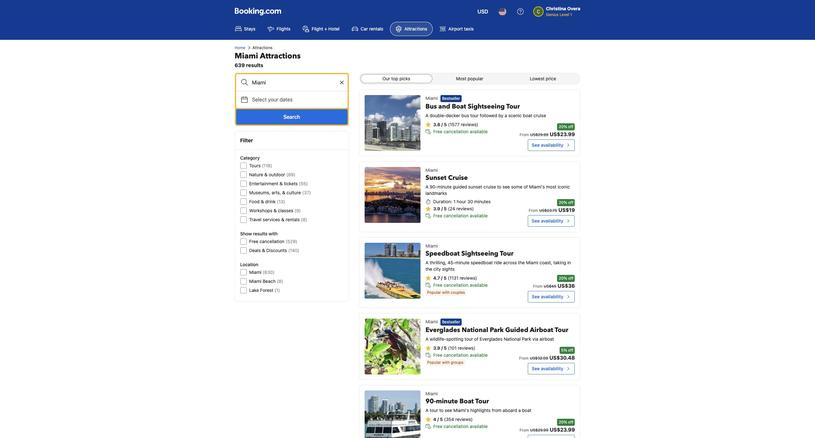 Task type: describe. For each thing, give the bounding box(es) containing it.
cancellation for bus and boat sightseeing tour
[[444, 129, 469, 134]]

city
[[434, 266, 441, 272]]

most
[[546, 184, 557, 190]]

food
[[249, 199, 260, 204]]

us$23.75
[[539, 208, 557, 213]]

reviews) down duration: 1 hour 30 minutes
[[456, 206, 474, 211]]

see availability for bus and boat sightseeing tour
[[532, 142, 563, 148]]

bestseller for national
[[442, 320, 460, 325]]

639
[[235, 62, 245, 68]]

aboard
[[503, 408, 517, 413]]

sightseeing inside miami speedboat sightseeing tour a thrilling, 45-minute speedboat ride across the miami coast, taking in the city sights
[[461, 249, 498, 258]]

20% off from us$45 us$36
[[533, 276, 575, 289]]

taxis
[[464, 26, 474, 31]]

lake
[[249, 288, 259, 293]]

from for 90-minute boat tour
[[520, 428, 529, 433]]

tour inside everglades national park guided airboat tour a wildlife-spotting tour of everglades national park via airboat
[[555, 326, 568, 335]]

flight + hotel link
[[297, 22, 345, 36]]

results inside miami attractions 639 results
[[246, 62, 263, 68]]

travel
[[249, 217, 262, 222]]

classes
[[278, 208, 293, 213]]

(1131
[[448, 275, 459, 281]]

us$29.99 for bus and boat sightseeing tour
[[530, 132, 549, 137]]

scenic
[[508, 113, 522, 118]]

(529)
[[286, 239, 297, 244]]

most
[[456, 76, 467, 81]]

free cancellation available for 90-
[[433, 424, 488, 429]]

our top picks
[[383, 76, 410, 81]]

tours (118)
[[249, 163, 272, 168]]

decker
[[446, 113, 460, 118]]

45-
[[448, 260, 455, 265]]

20% for bus and boat sightseeing tour
[[559, 124, 567, 129]]

top
[[391, 76, 398, 81]]

search button
[[236, 109, 348, 125]]

sunset
[[468, 184, 482, 190]]

20% off from us$29.99 us$23.99 for bus and boat sightseeing tour
[[520, 124, 575, 137]]

spotting
[[446, 337, 464, 342]]

+
[[324, 26, 327, 31]]

see inside miami sunset cruise a 90-minute guided sunset cruise to see some of miami's most iconic landmarks
[[503, 184, 510, 190]]

1 horizontal spatial rentals
[[369, 26, 383, 31]]

double-
[[430, 113, 446, 118]]

coast,
[[540, 260, 552, 265]]

5 for national
[[444, 346, 447, 351]]

museums, arts, & culture (37)
[[249, 190, 311, 195]]

us$23.99 for 90-minute boat tour
[[550, 427, 575, 433]]

1 inside christina overa genius level 1
[[570, 12, 572, 17]]

tour inside miami speedboat sightseeing tour a thrilling, 45-minute speedboat ride across the miami coast, taking in the city sights
[[500, 249, 514, 258]]

0 vertical spatial attractions
[[405, 26, 427, 31]]

5 for and
[[444, 122, 447, 127]]

sunset
[[426, 174, 447, 182]]

dates
[[280, 97, 293, 103]]

(1577
[[448, 122, 460, 127]]

available for minute
[[470, 424, 488, 429]]

miami sunset cruise a 90-minute guided sunset cruise to see some of miami's most iconic landmarks
[[426, 167, 570, 196]]

miami for speedboat
[[426, 243, 438, 249]]

tour inside miami 90-minute boat tour a tour to see miami's highlights from aboard a boat
[[430, 408, 438, 413]]

availability for bus and boat sightseeing tour
[[541, 142, 563, 148]]

across
[[503, 260, 517, 265]]

workshops
[[249, 208, 272, 213]]

& down classes
[[281, 217, 284, 222]]

5 for speedboat
[[444, 275, 447, 281]]

minutes
[[474, 199, 491, 204]]

of inside everglades national park guided airboat tour a wildlife-spotting tour of everglades national park via airboat
[[474, 337, 479, 342]]

(354
[[444, 417, 454, 422]]

arts,
[[272, 190, 281, 195]]

with for everglades
[[442, 360, 450, 365]]

0 horizontal spatial national
[[462, 326, 488, 335]]

bus and boat sightseeing tour a double-decker bus tour followed by a scenic boat cruise
[[426, 102, 546, 118]]

1 vertical spatial everglades
[[480, 337, 503, 342]]

reviews) for park
[[458, 346, 475, 351]]

off for speedboat sightseeing tour
[[568, 276, 573, 281]]

usd
[[478, 9, 488, 14]]

with for miami
[[442, 290, 450, 295]]

popular
[[468, 76, 483, 81]]

miami 90-minute boat tour a tour to see miami's highlights from aboard a boat
[[426, 391, 532, 413]]

services
[[263, 217, 280, 222]]

workshops & classes (9)
[[249, 208, 301, 213]]

speedboat
[[471, 260, 493, 265]]

boat for bus and boat sightseeing tour
[[523, 113, 532, 118]]

a inside everglades national park guided airboat tour a wildlife-spotting tour of everglades national park via airboat
[[426, 337, 429, 342]]

& right "arts,"
[[282, 190, 285, 195]]

popular for speedboat sightseeing tour
[[427, 290, 441, 295]]

taking
[[554, 260, 566, 265]]

90- inside miami 90-minute boat tour a tour to see miami's highlights from aboard a boat
[[426, 397, 436, 406]]

us$32.08
[[530, 356, 548, 361]]

off for everglades national park guided airboat tour
[[568, 348, 573, 353]]

1 horizontal spatial national
[[504, 337, 521, 342]]

show
[[240, 231, 252, 237]]

stays link
[[230, 22, 261, 36]]

(630)
[[263, 270, 275, 275]]

20% for speedboat sightseeing tour
[[559, 276, 567, 281]]

free for speedboat sightseeing tour
[[433, 282, 443, 288]]

free up deals
[[249, 239, 258, 244]]

stays
[[244, 26, 255, 31]]

airport
[[449, 26, 463, 31]]

a inside miami 90-minute boat tour a tour to see miami's highlights from aboard a boat
[[426, 408, 429, 413]]

outdoor
[[269, 172, 285, 177]]

a inside bus and boat sightseeing tour a double-decker bus tour followed by a scenic boat cruise
[[426, 113, 429, 118]]

attractions link
[[390, 22, 433, 36]]

miami for beach
[[249, 279, 262, 284]]

4.7 / 5 (1131 reviews)
[[433, 275, 477, 281]]

us$23.99 for bus and boat sightseeing tour
[[550, 131, 575, 137]]

your account menu christina overa genius level 1 element
[[533, 3, 583, 18]]

christina
[[546, 6, 566, 11]]

4
[[433, 417, 436, 422]]

cruise
[[448, 174, 468, 182]]

tour for boat
[[470, 113, 479, 118]]

/ for 90-
[[437, 417, 439, 422]]

christina overa genius level 1
[[546, 6, 581, 17]]

attractions inside miami attractions 639 results
[[260, 51, 301, 61]]

us$19
[[559, 207, 575, 213]]

3.9 / 5 (24 reviews)
[[433, 206, 474, 211]]

flight + hotel
[[312, 26, 340, 31]]

5 left (24
[[444, 206, 447, 211]]

3.8
[[433, 122, 440, 127]]

& for discounts
[[262, 248, 265, 253]]

free for everglades national park guided airboat tour
[[433, 353, 443, 358]]

see for sunset cruise
[[532, 218, 540, 224]]

select
[[252, 97, 267, 103]]

1 vertical spatial results
[[253, 231, 268, 237]]

free for 90-minute boat tour
[[433, 424, 443, 429]]

off for bus and boat sightseeing tour
[[568, 124, 573, 129]]

free down the "duration:"
[[433, 213, 443, 219]]

miami's inside miami sunset cruise a 90-minute guided sunset cruise to see some of miami's most iconic landmarks
[[529, 184, 545, 190]]

deals
[[249, 248, 261, 253]]

and
[[439, 102, 450, 111]]

Where are you going? search field
[[236, 74, 348, 91]]

from for sunset cruise
[[529, 208, 538, 213]]

car
[[361, 26, 368, 31]]

cancellation up deals & discounts (140)
[[260, 239, 285, 244]]

1 horizontal spatial park
[[522, 337, 531, 342]]

tour inside bus and boat sightseeing tour a double-decker bus tour followed by a scenic boat cruise
[[506, 102, 520, 111]]

2 free cancellation available from the top
[[433, 213, 488, 219]]

reviews) for minute
[[455, 417, 473, 422]]

sights
[[442, 266, 455, 272]]

bestseller for and
[[442, 96, 460, 101]]

flights
[[277, 26, 290, 31]]

a inside miami 90-minute boat tour a tour to see miami's highlights from aboard a boat
[[519, 408, 521, 413]]

level
[[560, 12, 569, 17]]

& for drink
[[261, 199, 264, 204]]

category
[[240, 155, 260, 161]]

highlights
[[470, 408, 491, 413]]

3.9 for 3.9 / 5 (24 reviews)
[[433, 206, 440, 211]]

sunset cruise image
[[365, 167, 421, 223]]

of inside miami sunset cruise a 90-minute guided sunset cruise to see some of miami's most iconic landmarks
[[524, 184, 528, 190]]

culture
[[287, 190, 301, 195]]

20% off from us$29.99 us$23.99 for 90-minute boat tour
[[520, 420, 575, 433]]



Task type: locate. For each thing, give the bounding box(es) containing it.
tour inside everglades national park guided airboat tour a wildlife-spotting tour of everglades national park via airboat
[[465, 337, 473, 342]]

speedboat
[[426, 249, 460, 258]]

filter
[[240, 138, 253, 143]]

free cancellation available
[[433, 129, 488, 134], [433, 213, 488, 219], [433, 282, 488, 288], [433, 353, 488, 358], [433, 424, 488, 429]]

from for speedboat sightseeing tour
[[533, 284, 543, 289]]

with left couples
[[442, 290, 450, 295]]

1 a from the top
[[426, 113, 429, 118]]

park left the guided
[[490, 326, 504, 335]]

90-minute boat tour image
[[365, 391, 421, 438]]

0 vertical spatial a
[[505, 113, 507, 118]]

tour up 'scenic'
[[506, 102, 520, 111]]

free down 3.8
[[433, 129, 443, 134]]

0 vertical spatial 3.9
[[433, 206, 440, 211]]

/ down the "duration:"
[[441, 206, 443, 211]]

20% off from us$23.75 us$19
[[529, 200, 575, 213]]

1 vertical spatial sightseeing
[[461, 249, 498, 258]]

3.9 down the "duration:"
[[433, 206, 440, 211]]

miami up speedboat
[[426, 243, 438, 249]]

0 vertical spatial rentals
[[369, 26, 383, 31]]

5 a from the top
[[426, 408, 429, 413]]

cruise inside bus and boat sightseeing tour a double-decker bus tour followed by a scenic boat cruise
[[534, 113, 546, 118]]

boat up decker
[[452, 102, 466, 111]]

popular for everglades national park guided airboat tour
[[427, 360, 441, 365]]

1 vertical spatial national
[[504, 337, 521, 342]]

popular left groups
[[427, 360, 441, 365]]

1 bestseller from the top
[[442, 96, 460, 101]]

a right the by
[[505, 113, 507, 118]]

0 horizontal spatial rentals
[[286, 217, 300, 222]]

2 20% from the top
[[559, 200, 567, 205]]

miami up 'sunset' at top
[[426, 167, 438, 173]]

1 vertical spatial us$23.99
[[550, 427, 575, 433]]

4 available from the top
[[470, 353, 488, 358]]

free cancellation available down 3.9 / 5 (24 reviews)
[[433, 213, 488, 219]]

1 availability from the top
[[541, 142, 563, 148]]

/ down wildlife-
[[441, 346, 443, 351]]

minute inside miami sunset cruise a 90-minute guided sunset cruise to see some of miami's most iconic landmarks
[[438, 184, 452, 190]]

from
[[520, 132, 529, 137], [529, 208, 538, 213], [533, 284, 543, 289], [519, 356, 529, 361], [520, 428, 529, 433]]

to left some
[[497, 184, 501, 190]]

guided
[[505, 326, 528, 335]]

4.7
[[433, 275, 440, 281]]

1 available from the top
[[470, 129, 488, 134]]

free cancellation available for and
[[433, 129, 488, 134]]

available down followed
[[470, 129, 488, 134]]

results right show
[[253, 231, 268, 237]]

2 see from the top
[[532, 218, 540, 224]]

search
[[283, 114, 300, 120]]

from inside '20% off from us$45 us$36'
[[533, 284, 543, 289]]

0 vertical spatial boat
[[523, 113, 532, 118]]

reviews) right (354
[[455, 417, 473, 422]]

cancellation down 3.9 / 5 (24 reviews)
[[444, 213, 469, 219]]

from inside 5% off from us$32.08 us$30.48
[[519, 356, 529, 361]]

availability for sunset cruise
[[541, 218, 563, 224]]

see inside miami 90-minute boat tour a tour to see miami's highlights from aboard a boat
[[445, 408, 452, 413]]

off inside '20% off from us$45 us$36'
[[568, 276, 573, 281]]

by
[[499, 113, 504, 118]]

miami for (630)
[[249, 270, 262, 275]]

0 horizontal spatial park
[[490, 326, 504, 335]]

1 see availability from the top
[[532, 142, 563, 148]]

reviews) for sightseeing
[[460, 275, 477, 281]]

us$45
[[544, 284, 556, 289]]

nature
[[249, 172, 263, 177]]

0 vertical spatial popular
[[427, 290, 441, 295]]

4 20% from the top
[[559, 420, 567, 425]]

select your dates
[[252, 97, 293, 103]]

1 3.9 from the top
[[433, 206, 440, 211]]

see availability for speedboat sightseeing tour
[[532, 294, 563, 299]]

2 available from the top
[[470, 213, 488, 219]]

0 horizontal spatial 1
[[454, 199, 456, 204]]

0 vertical spatial minute
[[438, 184, 452, 190]]

(55)
[[299, 181, 308, 186]]

available for sightseeing
[[470, 282, 488, 288]]

(8) up (1)
[[277, 279, 283, 284]]

entertainment & tickets (55)
[[249, 181, 308, 186]]

miami for 90-
[[426, 391, 438, 397]]

miami up 'bus'
[[426, 95, 438, 101]]

20% inside 20% off from us$23.75 us$19
[[559, 200, 567, 205]]

minute inside miami 90-minute boat tour a tour to see miami's highlights from aboard a boat
[[436, 397, 458, 406]]

0 horizontal spatial a
[[505, 113, 507, 118]]

off for sunset cruise
[[568, 200, 573, 205]]

rentals right car
[[369, 26, 383, 31]]

miami for attractions
[[235, 51, 258, 61]]

2 3.9 from the top
[[433, 346, 440, 351]]

1 us$29.99 from the top
[[530, 132, 549, 137]]

1 horizontal spatial (8)
[[301, 217, 307, 222]]

1 20% from the top
[[559, 124, 567, 129]]

popular
[[427, 290, 441, 295], [427, 360, 441, 365]]

(89)
[[286, 172, 295, 177]]

off inside 20% off from us$23.75 us$19
[[568, 200, 573, 205]]

0 vertical spatial us$29.99
[[530, 132, 549, 137]]

speedboat sightseeing tour image
[[365, 243, 421, 299]]

flight
[[312, 26, 323, 31]]

0 vertical spatial cruise
[[534, 113, 546, 118]]

our
[[383, 76, 390, 81]]

1 horizontal spatial cruise
[[534, 113, 546, 118]]

boat
[[523, 113, 532, 118], [522, 408, 532, 413]]

cancellation for everglades national park guided airboat tour
[[444, 353, 469, 358]]

tour inside bus and boat sightseeing tour a double-decker bus tour followed by a scenic boat cruise
[[470, 113, 479, 118]]

bestseller up spotting
[[442, 320, 460, 325]]

2 us$23.99 from the top
[[550, 427, 575, 433]]

1 vertical spatial park
[[522, 337, 531, 342]]

1 vertical spatial cruise
[[483, 184, 496, 190]]

a inside miami speedboat sightseeing tour a thrilling, 45-minute speedboat ride across the miami coast, taking in the city sights
[[426, 260, 429, 265]]

miami's left most
[[529, 184, 545, 190]]

availability
[[541, 142, 563, 148], [541, 218, 563, 224], [541, 294, 563, 299], [541, 366, 563, 371]]

/ for speedboat
[[441, 275, 443, 281]]

see
[[532, 142, 540, 148], [532, 218, 540, 224], [532, 294, 540, 299], [532, 366, 540, 371]]

available down 3.9 / 5 (101 reviews)
[[470, 353, 488, 358]]

3 off from the top
[[568, 276, 573, 281]]

0 vertical spatial the
[[518, 260, 525, 265]]

1 horizontal spatial a
[[519, 408, 521, 413]]

3 a from the top
[[426, 260, 429, 265]]

& for classes
[[274, 208, 277, 213]]

(118)
[[262, 163, 272, 168]]

tour inside miami 90-minute boat tour a tour to see miami's highlights from aboard a boat
[[475, 397, 489, 406]]

discounts
[[266, 248, 287, 253]]

5% off from us$32.08 us$30.48
[[519, 348, 575, 361]]

results right 639
[[246, 62, 263, 68]]

boat inside miami 90-minute boat tour a tour to see miami's highlights from aboard a boat
[[522, 408, 532, 413]]

home
[[235, 45, 245, 50]]

3.9 down wildlife-
[[433, 346, 440, 351]]

0 vertical spatial us$23.99
[[550, 131, 575, 137]]

see
[[503, 184, 510, 190], [445, 408, 452, 413]]

1 vertical spatial 90-
[[426, 397, 436, 406]]

followed
[[480, 113, 497, 118]]

car rentals
[[361, 26, 383, 31]]

3 free cancellation available from the top
[[433, 282, 488, 288]]

national
[[462, 326, 488, 335], [504, 337, 521, 342]]

1 down overa
[[570, 12, 572, 17]]

museums,
[[249, 190, 271, 195]]

& left drink
[[261, 199, 264, 204]]

cruise right 'scenic'
[[534, 113, 546, 118]]

0 vertical spatial see
[[503, 184, 510, 190]]

1 vertical spatial popular
[[427, 360, 441, 365]]

3.8 / 5 (1577 reviews)
[[433, 122, 478, 127]]

miami inside miami 90-minute boat tour a tour to see miami's highlights from aboard a boat
[[426, 391, 438, 397]]

5%
[[561, 348, 567, 353]]

1 left hour
[[454, 199, 456, 204]]

boat right 'scenic'
[[523, 113, 532, 118]]

miami for sunset
[[426, 167, 438, 173]]

1 horizontal spatial miami's
[[529, 184, 545, 190]]

miami inside miami attractions 639 results
[[235, 51, 258, 61]]

5 right 4
[[440, 417, 443, 422]]

(140)
[[288, 248, 299, 253]]

1 vertical spatial (8)
[[277, 279, 283, 284]]

miami's inside miami 90-minute boat tour a tour to see miami's highlights from aboard a boat
[[453, 408, 469, 413]]

1 vertical spatial see
[[445, 408, 452, 413]]

1 vertical spatial 20% off from us$29.99 us$23.99
[[520, 420, 575, 433]]

0 vertical spatial bestseller
[[442, 96, 460, 101]]

airport taxis
[[449, 26, 474, 31]]

1 free cancellation available from the top
[[433, 129, 488, 134]]

1 vertical spatial us$29.99
[[530, 428, 549, 433]]

0 vertical spatial sightseeing
[[468, 102, 505, 111]]

1 horizontal spatial everglades
[[480, 337, 503, 342]]

4 see availability from the top
[[532, 366, 563, 371]]

availability for speedboat sightseeing tour
[[541, 294, 563, 299]]

miami left coast,
[[526, 260, 538, 265]]

5 off from the top
[[568, 420, 573, 425]]

a inside miami sunset cruise a 90-minute guided sunset cruise to see some of miami's most iconic landmarks
[[426, 184, 429, 190]]

available down minutes
[[470, 213, 488, 219]]

couples
[[451, 290, 465, 295]]

airport taxis link
[[434, 22, 479, 36]]

reviews) down bus
[[461, 122, 478, 127]]

popular down 4.7
[[427, 290, 441, 295]]

1 vertical spatial boat
[[460, 397, 474, 406]]

5 for 90-
[[440, 417, 443, 422]]

1 horizontal spatial 1
[[570, 12, 572, 17]]

sightseeing inside bus and boat sightseeing tour a double-decker bus tour followed by a scenic boat cruise
[[468, 102, 505, 111]]

2 vertical spatial minute
[[436, 397, 458, 406]]

(8) down "(37)"
[[301, 217, 307, 222]]

to up 4 / 5 (354 reviews)
[[439, 408, 444, 413]]

5 left (1131 at the bottom right of page
[[444, 275, 447, 281]]

20% for sunset cruise
[[559, 200, 567, 205]]

& for outdoor
[[264, 172, 268, 177]]

0 vertical spatial national
[[462, 326, 488, 335]]

show results with
[[240, 231, 278, 237]]

0 horizontal spatial see
[[445, 408, 452, 413]]

90- up landmarks
[[430, 184, 438, 190]]

most popular
[[456, 76, 483, 81]]

of right spotting
[[474, 337, 479, 342]]

1 vertical spatial to
[[439, 408, 444, 413]]

everglades national park guided airboat tour a wildlife-spotting tour of everglades national park via airboat
[[426, 326, 568, 342]]

0 vertical spatial to
[[497, 184, 501, 190]]

0 horizontal spatial of
[[474, 337, 479, 342]]

(8)
[[301, 217, 307, 222], [277, 279, 283, 284]]

2 availability from the top
[[541, 218, 563, 224]]

sightseeing up followed
[[468, 102, 505, 111]]

us$29.99 for 90-minute boat tour
[[530, 428, 549, 433]]

free cancellation (529)
[[249, 239, 297, 244]]

free cancellation available for national
[[433, 353, 488, 358]]

0 vertical spatial miami's
[[529, 184, 545, 190]]

miami up 4
[[426, 391, 438, 397]]

forest
[[260, 288, 273, 293]]

20% inside '20% off from us$45 us$36'
[[559, 276, 567, 281]]

everglades national park guided airboat tour image
[[365, 319, 421, 375]]

travel services & rentals (8)
[[249, 217, 307, 222]]

cancellation down 3.9 / 5 (101 reviews)
[[444, 353, 469, 358]]

from for everglades national park guided airboat tour
[[519, 356, 529, 361]]

3 20% from the top
[[559, 276, 567, 281]]

1 vertical spatial attractions
[[253, 45, 272, 50]]

20% for 90-minute boat tour
[[559, 420, 567, 425]]

reviews) for boat
[[461, 122, 478, 127]]

1 vertical spatial miami's
[[453, 408, 469, 413]]

free cancellation available up couples
[[433, 282, 488, 288]]

(1)
[[275, 288, 280, 293]]

1 20% off from us$29.99 us$23.99 from the top
[[520, 124, 575, 137]]

0 vertical spatial park
[[490, 326, 504, 335]]

see for speedboat sightseeing tour
[[532, 294, 540, 299]]

1
[[570, 12, 572, 17], [454, 199, 456, 204]]

&
[[264, 172, 268, 177], [280, 181, 283, 186], [282, 190, 285, 195], [261, 199, 264, 204], [274, 208, 277, 213], [281, 217, 284, 222], [262, 248, 265, 253]]

1 horizontal spatial of
[[524, 184, 528, 190]]

1 vertical spatial minute
[[455, 260, 470, 265]]

0 horizontal spatial cruise
[[483, 184, 496, 190]]

0 horizontal spatial to
[[439, 408, 444, 413]]

& up museums, arts, & culture (37) at the left top of page
[[280, 181, 283, 186]]

from inside 20% off from us$23.75 us$19
[[529, 208, 538, 213]]

2 20% off from us$29.99 us$23.99 from the top
[[520, 420, 575, 433]]

groups
[[451, 360, 464, 365]]

0 vertical spatial 1
[[570, 12, 572, 17]]

national up spotting
[[462, 326, 488, 335]]

boat right aboard
[[522, 408, 532, 413]]

see for everglades national park guided airboat tour
[[532, 366, 540, 371]]

national down the guided
[[504, 337, 521, 342]]

free cancellation available down 3.8 / 5 (1577 reviews)
[[433, 129, 488, 134]]

miami up lake
[[249, 279, 262, 284]]

90- up 4
[[426, 397, 436, 406]]

available for park
[[470, 353, 488, 358]]

boat inside bus and boat sightseeing tour a double-decker bus tour followed by a scenic boat cruise
[[523, 113, 532, 118]]

2 vertical spatial attractions
[[260, 51, 301, 61]]

wildlife-
[[430, 337, 446, 342]]

5 left (1577
[[444, 122, 447, 127]]

2 bestseller from the top
[[442, 320, 460, 325]]

off for 90-minute boat tour
[[568, 420, 573, 425]]

free cancellation available down 4 / 5 (354 reviews)
[[433, 424, 488, 429]]

hour
[[457, 199, 466, 204]]

tour up across
[[500, 249, 514, 258]]

miami
[[235, 51, 258, 61], [426, 95, 438, 101], [426, 167, 438, 173], [426, 243, 438, 249], [526, 260, 538, 265], [249, 270, 262, 275], [249, 279, 262, 284], [426, 319, 438, 325], [426, 391, 438, 397]]

park left via
[[522, 337, 531, 342]]

1 horizontal spatial see
[[503, 184, 510, 190]]

miami up wildlife-
[[426, 319, 438, 325]]

available for boat
[[470, 129, 488, 134]]

see availability for everglades national park guided airboat tour
[[532, 366, 563, 371]]

the left city
[[426, 266, 432, 272]]

2 off from the top
[[568, 200, 573, 205]]

2 see availability from the top
[[532, 218, 563, 224]]

rentals
[[369, 26, 383, 31], [286, 217, 300, 222]]

tours
[[249, 163, 261, 168]]

lake forest (1)
[[249, 288, 280, 293]]

4 free cancellation available from the top
[[433, 353, 488, 358]]

1 vertical spatial boat
[[522, 408, 532, 413]]

(37)
[[302, 190, 311, 195]]

free cancellation available up groups
[[433, 353, 488, 358]]

0 vertical spatial of
[[524, 184, 528, 190]]

tour right spotting
[[465, 337, 473, 342]]

1 us$23.99 from the top
[[550, 131, 575, 137]]

reviews) right (1131 at the bottom right of page
[[460, 275, 477, 281]]

& for tickets
[[280, 181, 283, 186]]

minute inside miami speedboat sightseeing tour a thrilling, 45-minute speedboat ride across the miami coast, taking in the city sights
[[455, 260, 470, 265]]

90- inside miami sunset cruise a 90-minute guided sunset cruise to see some of miami's most iconic landmarks
[[430, 184, 438, 190]]

2 a from the top
[[426, 184, 429, 190]]

airboat
[[540, 337, 554, 342]]

5 left (101
[[444, 346, 447, 351]]

boat
[[452, 102, 466, 111], [460, 397, 474, 406]]

cancellation for speedboat sightseeing tour
[[444, 282, 469, 288]]

availability for everglades national park guided airboat tour
[[541, 366, 563, 371]]

free up popular with groups
[[433, 353, 443, 358]]

free cancellation available for speedboat
[[433, 282, 488, 288]]

with up free cancellation (529)
[[269, 231, 278, 237]]

tour right bus
[[470, 113, 479, 118]]

0 vertical spatial everglades
[[426, 326, 460, 335]]

0 vertical spatial 90-
[[430, 184, 438, 190]]

guided
[[453, 184, 467, 190]]

tour up highlights
[[475, 397, 489, 406]]

a inside bus and boat sightseeing tour a double-decker bus tour followed by a scenic boat cruise
[[505, 113, 507, 118]]

reviews) right (101
[[458, 346, 475, 351]]

0 vertical spatial (8)
[[301, 217, 307, 222]]

0 horizontal spatial miami's
[[453, 408, 469, 413]]

booking.com image
[[235, 8, 281, 15]]

3.9 for 3.9 / 5 (101 reviews)
[[433, 346, 440, 351]]

with left groups
[[442, 360, 450, 365]]

4 a from the top
[[426, 337, 429, 342]]

cancellation for 90-minute boat tour
[[444, 424, 469, 429]]

tour for park
[[465, 337, 473, 342]]

0 horizontal spatial the
[[426, 266, 432, 272]]

miami (630)
[[249, 270, 275, 275]]

5 available from the top
[[470, 424, 488, 429]]

3 available from the top
[[470, 282, 488, 288]]

0 vertical spatial boat
[[452, 102, 466, 111]]

see for bus and boat sightseeing tour
[[532, 142, 540, 148]]

car rentals link
[[346, 22, 389, 36]]

/ right 4
[[437, 417, 439, 422]]

tour up 4
[[430, 408, 438, 413]]

3 availability from the top
[[541, 294, 563, 299]]

0 vertical spatial tour
[[470, 113, 479, 118]]

4 off from the top
[[568, 348, 573, 353]]

/ right 3.8
[[441, 122, 443, 127]]

duration:
[[433, 199, 452, 204]]

free down 4.7
[[433, 282, 443, 288]]

boat inside miami 90-minute boat tour a tour to see miami's highlights from aboard a boat
[[460, 397, 474, 406]]

4 see from the top
[[532, 366, 540, 371]]

2 vertical spatial with
[[442, 360, 450, 365]]

minute up (354
[[436, 397, 458, 406]]

1 vertical spatial bestseller
[[442, 320, 460, 325]]

1 vertical spatial of
[[474, 337, 479, 342]]

boat for 90-minute boat tour
[[522, 408, 532, 413]]

see availability for sunset cruise
[[532, 218, 563, 224]]

20% off from us$29.99 us$23.99
[[520, 124, 575, 137], [520, 420, 575, 433]]

bestseller up and
[[442, 96, 460, 101]]

see up (354
[[445, 408, 452, 413]]

2 popular from the top
[[427, 360, 441, 365]]

cancellation down 3.8 / 5 (1577 reviews)
[[444, 129, 469, 134]]

1 vertical spatial a
[[519, 408, 521, 413]]

off inside 5% off from us$32.08 us$30.48
[[568, 348, 573, 353]]

1 vertical spatial with
[[442, 290, 450, 295]]

sightseeing up speedboat
[[461, 249, 498, 258]]

1 vertical spatial 1
[[454, 199, 456, 204]]

location
[[240, 262, 258, 267]]

from for bus and boat sightseeing tour
[[520, 132, 529, 137]]

us$36
[[558, 283, 575, 289]]

1 off from the top
[[568, 124, 573, 129]]

1 vertical spatial tour
[[465, 337, 473, 342]]

4 availability from the top
[[541, 366, 563, 371]]

0 horizontal spatial everglades
[[426, 326, 460, 335]]

cruise right sunset
[[483, 184, 496, 190]]

boat up highlights
[[460, 397, 474, 406]]

to inside miami 90-minute boat tour a tour to see miami's highlights from aboard a boat
[[439, 408, 444, 413]]

1 popular from the top
[[427, 290, 441, 295]]

cruise inside miami sunset cruise a 90-minute guided sunset cruise to see some of miami's most iconic landmarks
[[483, 184, 496, 190]]

/ for national
[[441, 346, 443, 351]]

minute up 4.7 / 5 (1131 reviews)
[[455, 260, 470, 265]]

miami's up 4 / 5 (354 reviews)
[[453, 408, 469, 413]]

bestseller
[[442, 96, 460, 101], [442, 320, 460, 325]]

0 vertical spatial results
[[246, 62, 263, 68]]

a right aboard
[[519, 408, 521, 413]]

free for bus and boat sightseeing tour
[[433, 129, 443, 134]]

minute up landmarks
[[438, 184, 452, 190]]

to inside miami sunset cruise a 90-minute guided sunset cruise to see some of miami's most iconic landmarks
[[497, 184, 501, 190]]

miami speedboat sightseeing tour a thrilling, 45-minute speedboat ride across the miami coast, taking in the city sights
[[426, 243, 571, 272]]

/ for and
[[441, 122, 443, 127]]

2 us$29.99 from the top
[[530, 428, 549, 433]]

0 vertical spatial 20% off from us$29.99 us$23.99
[[520, 124, 575, 137]]

miami beach (8)
[[249, 279, 283, 284]]

nature & outdoor (89)
[[249, 172, 295, 177]]

1 vertical spatial the
[[426, 266, 432, 272]]

miami attractions 639 results
[[235, 51, 301, 68]]

see left some
[[503, 184, 510, 190]]

0 horizontal spatial (8)
[[277, 279, 283, 284]]

boat inside bus and boat sightseeing tour a double-decker bus tour followed by a scenic boat cruise
[[452, 102, 466, 111]]

rentals down (9)
[[286, 217, 300, 222]]

0 vertical spatial with
[[269, 231, 278, 237]]

cancellation down 4.7 / 5 (1131 reviews)
[[444, 282, 469, 288]]

available down highlights
[[470, 424, 488, 429]]

1 horizontal spatial to
[[497, 184, 501, 190]]

miami inside miami sunset cruise a 90-minute guided sunset cruise to see some of miami's most iconic landmarks
[[426, 167, 438, 173]]

available down speedboat
[[470, 282, 488, 288]]

bus
[[426, 102, 437, 111]]

1 see from the top
[[532, 142, 540, 148]]

ride
[[494, 260, 502, 265]]

& right deals
[[262, 248, 265, 253]]

5 free cancellation available from the top
[[433, 424, 488, 429]]

duration: 1 hour 30 minutes
[[433, 199, 491, 204]]

1 vertical spatial rentals
[[286, 217, 300, 222]]

beach
[[263, 279, 276, 284]]

3 see availability from the top
[[532, 294, 563, 299]]

off
[[568, 124, 573, 129], [568, 200, 573, 205], [568, 276, 573, 281], [568, 348, 573, 353], [568, 420, 573, 425]]

flights link
[[262, 22, 296, 36]]

3 see from the top
[[532, 294, 540, 299]]

iconic
[[558, 184, 570, 190]]

park
[[490, 326, 504, 335], [522, 337, 531, 342]]

miami down the location
[[249, 270, 262, 275]]

of right some
[[524, 184, 528, 190]]

1 vertical spatial 3.9
[[433, 346, 440, 351]]

the right across
[[518, 260, 525, 265]]

landmarks
[[426, 191, 447, 196]]

tickets
[[284, 181, 298, 186]]

& down (118)
[[264, 172, 268, 177]]

2 vertical spatial tour
[[430, 408, 438, 413]]

1 horizontal spatial the
[[518, 260, 525, 265]]

bus and boat sightseeing tour image
[[365, 95, 421, 151]]



Task type: vqa. For each thing, say whether or not it's contained in the screenshot.
topmost rental
no



